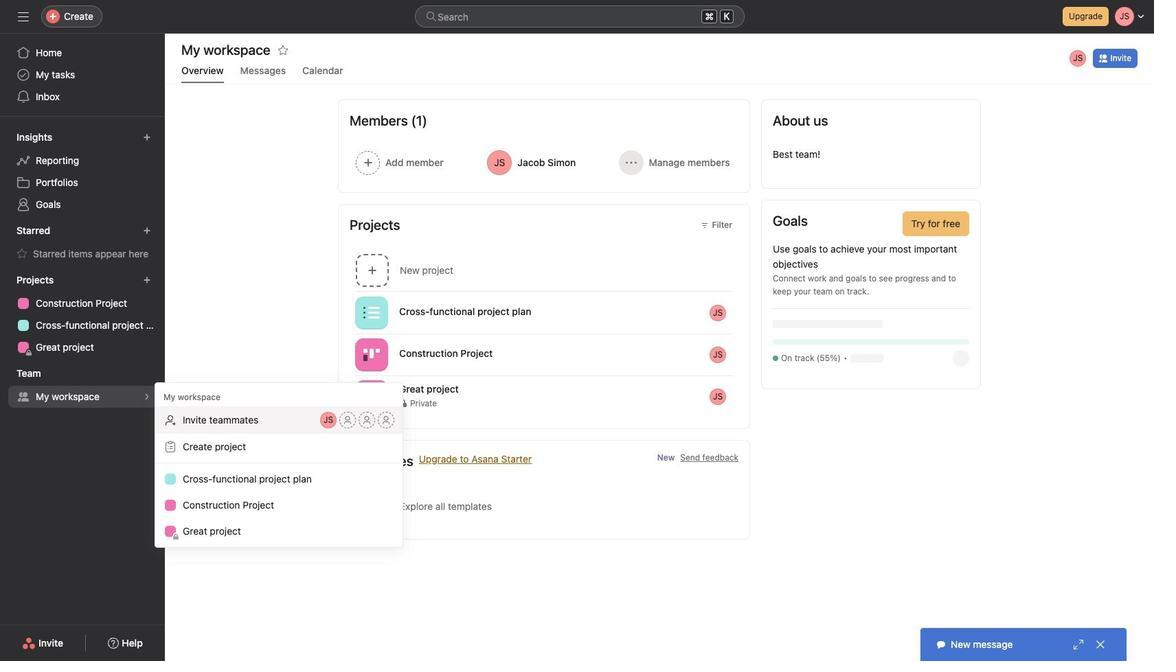 Task type: vqa. For each thing, say whether or not it's contained in the screenshot.
teams—even
no



Task type: describe. For each thing, give the bounding box(es) containing it.
new insights image
[[143, 133, 151, 142]]

list image
[[364, 305, 380, 321]]

2 show options image from the top
[[733, 391, 744, 402]]

Search tasks, projects, and more text field
[[415, 5, 745, 27]]

hide sidebar image
[[18, 11, 29, 22]]

teams element
[[0, 362, 165, 411]]

expand new message image
[[1074, 640, 1085, 651]]

global element
[[0, 34, 165, 116]]

show options image
[[733, 350, 744, 361]]

add to starred image
[[278, 45, 289, 56]]

projects element
[[0, 268, 165, 362]]

1 show options image from the top
[[733, 308, 744, 319]]

close image
[[1096, 640, 1107, 651]]



Task type: locate. For each thing, give the bounding box(es) containing it.
insights element
[[0, 125, 165, 219]]

starred element
[[0, 219, 165, 268]]

new project or portfolio image
[[143, 276, 151, 285]]

show options image down show options image
[[733, 391, 744, 402]]

board image
[[364, 347, 380, 363]]

filter projects image
[[701, 221, 710, 230]]

1 vertical spatial show options image
[[733, 391, 744, 402]]

0 vertical spatial show options image
[[733, 308, 744, 319]]

show options image
[[733, 308, 744, 319], [733, 391, 744, 402]]

add items to starred image
[[143, 227, 151, 235]]

show options image up show options image
[[733, 308, 744, 319]]

None field
[[415, 5, 745, 27]]

menu item
[[155, 407, 403, 434]]

see details, my workspace image
[[143, 393, 151, 401]]



